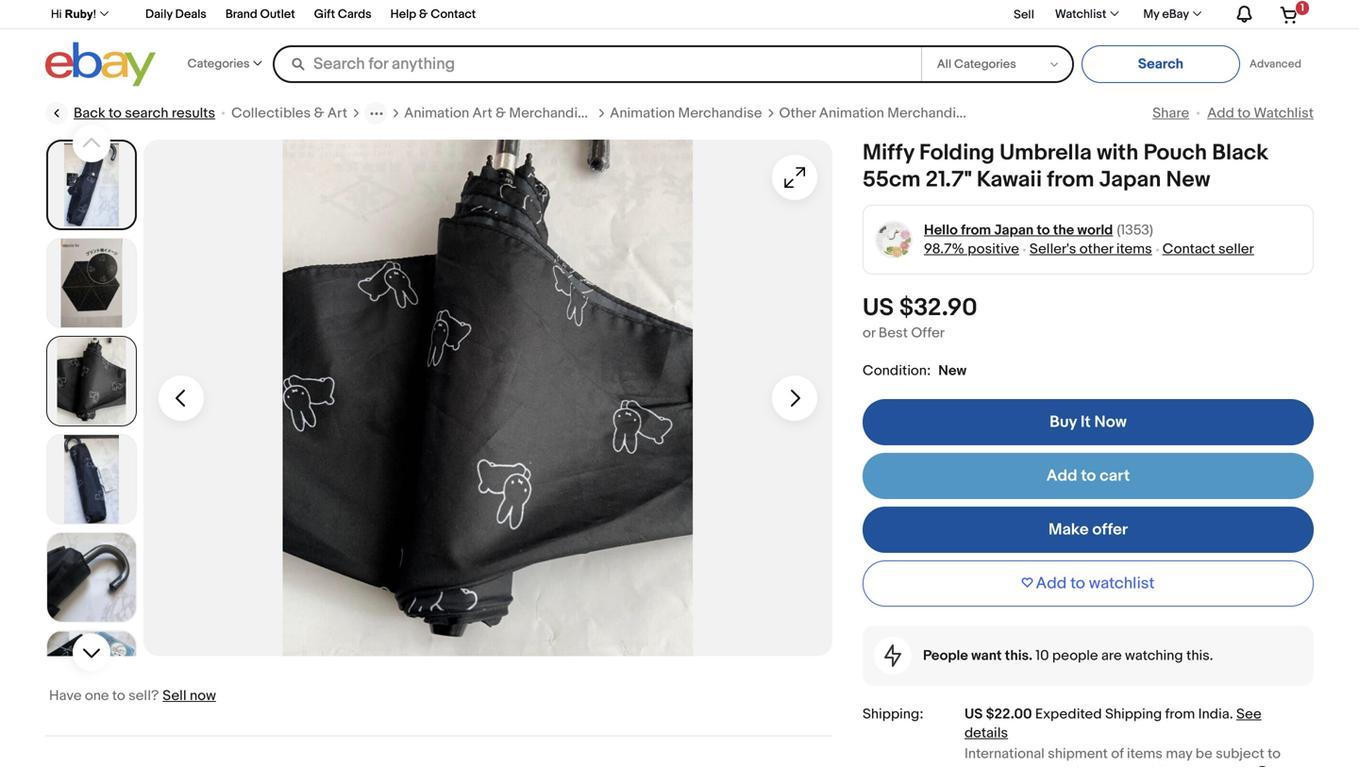 Task type: describe. For each thing, give the bounding box(es) containing it.
animation for animation art & merchandise
[[404, 105, 469, 122]]

add for add to cart
[[1047, 466, 1078, 486]]

other animation merchandise link
[[779, 104, 972, 123]]

shipping
[[1105, 706, 1162, 723]]

japan inside miffy folding umbrella with pouch black 55cm 21.7" kawaii from japan new
[[1099, 167, 1161, 194]]

1 link
[[1269, 0, 1311, 28]]

$32.90
[[899, 294, 978, 323]]

categories
[[188, 57, 250, 71]]

help & contact
[[390, 7, 476, 22]]

2 horizontal spatial from
[[1165, 706, 1195, 723]]

& for help
[[419, 7, 428, 22]]

of
[[1111, 746, 1124, 763]]

add for add to watchlist
[[1036, 574, 1067, 594]]

are
[[1101, 648, 1122, 665]]

to inside button
[[1071, 574, 1086, 594]]

see details
[[965, 706, 1262, 742]]

daily deals
[[145, 7, 207, 22]]

make offer link
[[863, 507, 1314, 553]]

1 vertical spatial from
[[961, 222, 991, 239]]

sell link
[[1005, 7, 1043, 22]]

back
[[74, 105, 105, 122]]

people
[[1052, 648, 1098, 665]]

may
[[1166, 746, 1193, 763]]

collectibles & art link
[[231, 104, 347, 123]]

sell inside account navigation
[[1014, 7, 1034, 22]]

to inside "international shipment of items may be subject to customs processing and additional charges."
[[1268, 746, 1281, 763]]

pouch
[[1144, 140, 1207, 167]]

us $32.90 or best offer
[[863, 294, 978, 342]]

people want this. 10 people are watching this.
[[923, 648, 1213, 665]]

back to search results
[[74, 105, 215, 122]]

picture 3 of 6 image
[[47, 337, 136, 426]]

account navigation
[[41, 0, 1314, 29]]

my
[[1144, 7, 1160, 22]]

help & contact link
[[390, 4, 476, 26]]

2 this. from the left
[[1187, 648, 1213, 665]]

hi ruby !
[[51, 8, 96, 20]]

to right back
[[109, 105, 122, 122]]

world
[[1078, 222, 1113, 239]]

21.7"
[[926, 167, 972, 194]]

us for $22.00
[[965, 706, 983, 723]]

hello from japan to the world image
[[875, 220, 913, 259]]

Search for anything text field
[[276, 47, 917, 81]]

contact seller link
[[1163, 241, 1254, 258]]

see
[[1237, 706, 1262, 723]]

kawaii
[[977, 167, 1042, 194]]

international shipment of items may be subject to customs processing and additional charges.
[[965, 746, 1281, 767]]

seller
[[1219, 241, 1254, 258]]

categories button
[[188, 44, 262, 84]]

picture 4 of 6 image
[[47, 435, 136, 524]]

or
[[863, 325, 876, 342]]

us for $32.90
[[863, 294, 894, 323]]

see details link
[[965, 706, 1262, 742]]

one
[[85, 688, 109, 705]]

gift
[[314, 7, 335, 22]]

folding
[[919, 140, 995, 167]]

add to watchlist
[[1036, 574, 1155, 594]]

subject
[[1216, 746, 1265, 763]]

buy
[[1050, 413, 1077, 432]]

ebay home image
[[45, 42, 156, 87]]

3 merchandise from the left
[[888, 105, 972, 122]]

picture 1 of 6 image
[[48, 142, 135, 228]]

(1353)
[[1117, 222, 1153, 239]]

other animation merchandise
[[779, 105, 972, 122]]

hello from japan to the world (1353)
[[924, 222, 1153, 239]]

collectibles & art
[[231, 105, 347, 122]]

now
[[190, 688, 216, 705]]

hi
[[51, 8, 62, 20]]

brand outlet link
[[225, 4, 295, 26]]

expedited
[[1035, 706, 1102, 723]]

3 animation from the left
[[819, 105, 884, 122]]

advanced
[[1250, 58, 1302, 71]]

hello
[[924, 222, 958, 239]]

it
[[1081, 413, 1091, 432]]

make offer
[[1049, 520, 1128, 540]]

new inside miffy folding umbrella with pouch black 55cm 21.7" kawaii from japan new
[[1166, 167, 1211, 194]]

contact seller
[[1163, 241, 1254, 258]]

watchlist
[[1089, 574, 1155, 594]]

animation for animation merchandise
[[610, 105, 675, 122]]

from inside miffy folding umbrella with pouch black 55cm 21.7" kawaii from japan new
[[1047, 167, 1095, 194]]

share button
[[1153, 105, 1190, 122]]

1
[[1301, 2, 1304, 14]]

animation merchandise
[[610, 105, 762, 122]]

be
[[1196, 746, 1213, 763]]

1 horizontal spatial contact
[[1163, 241, 1216, 258]]

shipping:
[[863, 706, 924, 723]]

us $22.00 expedited shipping from india .
[[965, 706, 1237, 723]]

contact inside account navigation
[[431, 7, 476, 22]]

animation merchandise link
[[610, 104, 762, 123]]

want
[[971, 648, 1002, 665]]

shipment
[[1048, 746, 1108, 763]]

picture 2 of 6 image
[[47, 239, 136, 328]]

!
[[93, 8, 96, 20]]

seller's
[[1030, 241, 1077, 258]]

2 horizontal spatial &
[[496, 105, 506, 122]]

people
[[923, 648, 968, 665]]



Task type: locate. For each thing, give the bounding box(es) containing it.
0 horizontal spatial from
[[961, 222, 991, 239]]

details
[[965, 725, 1008, 742]]

0 horizontal spatial art
[[327, 105, 347, 122]]

offer
[[911, 325, 945, 342]]

add down the make
[[1036, 574, 1067, 594]]

ruby
[[65, 8, 93, 20]]

watchlist link
[[1045, 3, 1127, 26]]

.
[[1230, 706, 1233, 723]]

items inside "international shipment of items may be subject to customs processing and additional charges."
[[1127, 746, 1163, 763]]

items up additional
[[1127, 746, 1163, 763]]

us up details
[[965, 706, 983, 723]]

us inside "us $32.90 or best offer"
[[863, 294, 894, 323]]

add to cart link
[[863, 453, 1314, 499]]

0 horizontal spatial new
[[939, 362, 967, 379]]

watching
[[1125, 648, 1183, 665]]

share
[[1153, 105, 1190, 122]]

1 horizontal spatial merchandise
[[678, 105, 762, 122]]

contact left seller
[[1163, 241, 1216, 258]]

cards
[[338, 7, 372, 22]]

0 vertical spatial japan
[[1099, 167, 1161, 194]]

to right subject
[[1268, 746, 1281, 763]]

items
[[1117, 241, 1152, 258], [1127, 746, 1163, 763]]

banner
[[41, 0, 1314, 92]]

notifications image
[[1233, 5, 1255, 24]]

from left the india at the right
[[1165, 706, 1195, 723]]

0 vertical spatial contact
[[431, 7, 476, 22]]

banner containing daily deals
[[41, 0, 1314, 92]]

to up black
[[1238, 105, 1251, 122]]

from up 98.7% positive link at the top right of page
[[961, 222, 991, 239]]

brand outlet
[[225, 7, 295, 22]]

outlet
[[260, 7, 295, 22]]

help
[[390, 7, 416, 22]]

other
[[1080, 241, 1113, 258]]

add to watchlist
[[1207, 105, 1314, 122]]

0 horizontal spatial animation
[[404, 105, 469, 122]]

98.7%
[[924, 241, 965, 258]]

0 horizontal spatial &
[[314, 105, 324, 122]]

with
[[1097, 140, 1139, 167]]

this. right watching
[[1187, 648, 1213, 665]]

miffy folding umbrella with pouch black 55cm 21.7" kawaii from japan new - picture 3 of 6 image
[[143, 140, 833, 657]]

art
[[327, 105, 347, 122], [472, 105, 493, 122]]

1 horizontal spatial new
[[1166, 167, 1211, 194]]

us up or
[[863, 294, 894, 323]]

0 horizontal spatial us
[[863, 294, 894, 323]]

sell left "watchlist" link
[[1014, 7, 1034, 22]]

new down offer
[[939, 362, 967, 379]]

to left the the
[[1037, 222, 1050, 239]]

98.7% positive
[[924, 241, 1019, 258]]

0 vertical spatial from
[[1047, 167, 1095, 194]]

us
[[863, 294, 894, 323], [965, 706, 983, 723]]

gift cards
[[314, 7, 372, 22]]

0 vertical spatial new
[[1166, 167, 1211, 194]]

0 vertical spatial us
[[863, 294, 894, 323]]

with details__icon image
[[885, 645, 901, 667]]

0 horizontal spatial this.
[[1005, 648, 1033, 665]]

back to search results link
[[45, 102, 215, 125]]

india
[[1198, 706, 1230, 723]]

add
[[1207, 105, 1235, 122], [1047, 466, 1078, 486], [1036, 574, 1067, 594]]

from
[[1047, 167, 1095, 194], [961, 222, 991, 239], [1165, 706, 1195, 723]]

0 horizontal spatial watchlist
[[1055, 7, 1107, 22]]

add inside button
[[1036, 574, 1067, 594]]

watchlist inside account navigation
[[1055, 7, 1107, 22]]

1 vertical spatial watchlist
[[1254, 105, 1314, 122]]

condition:
[[863, 362, 931, 379]]

art inside "link"
[[327, 105, 347, 122]]

& inside "link"
[[314, 105, 324, 122]]

0 vertical spatial sell
[[1014, 7, 1034, 22]]

charges.
[[1194, 765, 1250, 767]]

1 vertical spatial contact
[[1163, 241, 1216, 258]]

2 art from the left
[[472, 105, 493, 122]]

1 horizontal spatial sell
[[1014, 7, 1034, 22]]

& for collectibles
[[314, 105, 324, 122]]

international
[[965, 746, 1045, 763]]

1 vertical spatial new
[[939, 362, 967, 379]]

ebay
[[1162, 7, 1189, 22]]

buy it now
[[1050, 413, 1127, 432]]

0 horizontal spatial contact
[[431, 7, 476, 22]]

best
[[879, 325, 908, 342]]

55cm
[[863, 167, 921, 194]]

search
[[125, 105, 169, 122]]

picture 5 of 6 image
[[47, 533, 136, 622]]

0 vertical spatial add
[[1207, 105, 1235, 122]]

japan up positive
[[994, 222, 1034, 239]]

2 merchandise from the left
[[678, 105, 762, 122]]

merchandise down search for anything text field at top
[[509, 105, 593, 122]]

new inside condition: new
[[939, 362, 967, 379]]

1 vertical spatial items
[[1127, 746, 1163, 763]]

1 this. from the left
[[1005, 648, 1033, 665]]

to left watchlist
[[1071, 574, 1086, 594]]

this. left 10
[[1005, 648, 1033, 665]]

1 vertical spatial japan
[[994, 222, 1034, 239]]

2 vertical spatial add
[[1036, 574, 1067, 594]]

add for add to watchlist
[[1207, 105, 1235, 122]]

1 vertical spatial add
[[1047, 466, 1078, 486]]

1 horizontal spatial this.
[[1187, 648, 1213, 665]]

this.
[[1005, 648, 1033, 665], [1187, 648, 1213, 665]]

1 horizontal spatial japan
[[1099, 167, 1161, 194]]

2 horizontal spatial merchandise
[[888, 105, 972, 122]]

collectibles
[[231, 105, 311, 122]]

watchlist down advanced link
[[1254, 105, 1314, 122]]

new left black
[[1166, 167, 1211, 194]]

advanced link
[[1240, 45, 1311, 83]]

seller's other items link
[[1030, 241, 1152, 258]]

2 animation from the left
[[610, 105, 675, 122]]

0 vertical spatial watchlist
[[1055, 7, 1107, 22]]

merchandise up folding
[[888, 105, 972, 122]]

to
[[109, 105, 122, 122], [1238, 105, 1251, 122], [1037, 222, 1050, 239], [1081, 466, 1096, 486], [1071, 574, 1086, 594], [112, 688, 125, 705], [1268, 746, 1281, 763]]

1 art from the left
[[327, 105, 347, 122]]

1 horizontal spatial animation
[[610, 105, 675, 122]]

condition: new
[[863, 362, 967, 379]]

sell left now at bottom
[[163, 688, 187, 705]]

0 horizontal spatial merchandise
[[509, 105, 593, 122]]

merchandise left other
[[678, 105, 762, 122]]

0 horizontal spatial sell
[[163, 688, 187, 705]]

new
[[1166, 167, 1211, 194], [939, 362, 967, 379]]

from up the the
[[1047, 167, 1095, 194]]

to right one
[[112, 688, 125, 705]]

now
[[1095, 413, 1127, 432]]

items down (1353)
[[1117, 241, 1152, 258]]

1 vertical spatial sell
[[163, 688, 187, 705]]

&
[[419, 7, 428, 22], [314, 105, 324, 122], [496, 105, 506, 122]]

add up black
[[1207, 105, 1235, 122]]

2 vertical spatial from
[[1165, 706, 1195, 723]]

to left cart
[[1081, 466, 1096, 486]]

1 horizontal spatial watchlist
[[1254, 105, 1314, 122]]

1 animation from the left
[[404, 105, 469, 122]]

0 horizontal spatial japan
[[994, 222, 1034, 239]]

other
[[779, 105, 816, 122]]

1 horizontal spatial us
[[965, 706, 983, 723]]

buy it now link
[[863, 399, 1314, 446]]

animation art & merchandise link
[[404, 104, 593, 123]]

1 merchandise from the left
[[509, 105, 593, 122]]

seller's other items
[[1030, 241, 1152, 258]]

watchlist
[[1055, 7, 1107, 22], [1254, 105, 1314, 122]]

gift cards link
[[314, 4, 372, 26]]

offer
[[1092, 520, 1128, 540]]

1 horizontal spatial &
[[419, 7, 428, 22]]

black
[[1212, 140, 1269, 167]]

miffy
[[863, 140, 914, 167]]

daily
[[145, 7, 172, 22]]

1 vertical spatial us
[[965, 706, 983, 723]]

make
[[1049, 520, 1089, 540]]

1 horizontal spatial art
[[472, 105, 493, 122]]

umbrella
[[1000, 140, 1092, 167]]

$22.00
[[986, 706, 1032, 723]]

contact right help
[[431, 7, 476, 22]]

sell now link
[[163, 688, 216, 705]]

1 horizontal spatial from
[[1047, 167, 1095, 194]]

None submit
[[1082, 45, 1240, 83]]

hello from japan to the world link
[[924, 221, 1113, 240]]

2 horizontal spatial animation
[[819, 105, 884, 122]]

& inside account navigation
[[419, 7, 428, 22]]

0 vertical spatial items
[[1117, 241, 1152, 258]]

miffy folding umbrella with pouch black 55cm 21.7" kawaii from japan new
[[863, 140, 1269, 194]]

results
[[172, 105, 215, 122]]

additional
[[1127, 765, 1191, 767]]

brand
[[225, 7, 257, 22]]

my ebay
[[1144, 7, 1189, 22]]

contact
[[431, 7, 476, 22], [1163, 241, 1216, 258]]

add left cart
[[1047, 466, 1078, 486]]

add to watchlist link
[[1207, 105, 1314, 122]]

watchlist right sell link
[[1055, 7, 1107, 22]]

98.7% positive link
[[924, 241, 1019, 258]]

deals
[[175, 7, 207, 22]]

daily deals link
[[145, 4, 207, 26]]

japan up (1353)
[[1099, 167, 1161, 194]]



Task type: vqa. For each thing, say whether or not it's contained in the screenshot.
top you
no



